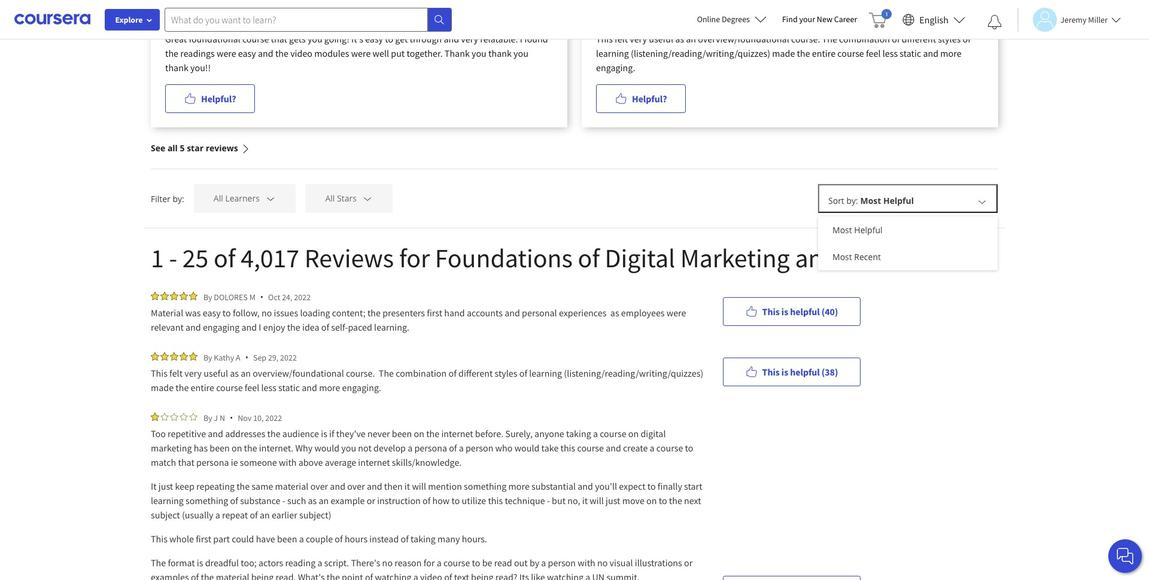 Task type: vqa. For each thing, say whether or not it's contained in the screenshot.
HTML, CSS, and Javascript for Web Developers Johns Hopkins University Course
no



Task type: describe. For each thing, give the bounding box(es) containing it.
why
[[295, 443, 313, 454]]

online degrees
[[697, 14, 750, 25]]

they've
[[336, 428, 366, 440]]

video inside the "great foundational course that gets you going! it's easy to get through and very relatable. i found the readings were easy and the video modules were well put together. thank you thank you thank you!!"
[[290, 47, 313, 59]]

learning inside it just keep repeating the same material over and over and then it will mention something more substantial and you'll expect to finally start learning something of substance - such as an example or instruction of how to utilize this technique - but no, it will just move on to the next subject (usually a repeat of an earlier subject)
[[151, 495, 184, 507]]

same
[[252, 481, 273, 493]]

coursera image
[[14, 10, 90, 29]]

1 star image from the left
[[180, 413, 188, 422]]

be
[[482, 557, 492, 569]]

(40)
[[822, 306, 839, 318]]

many
[[438, 534, 460, 545]]

2022 for overview/foundational
[[280, 352, 297, 363]]

1 watching from the left
[[375, 572, 412, 581]]

paced
[[348, 322, 372, 334]]

match
[[151, 457, 176, 469]]

2 horizontal spatial been
[[392, 428, 412, 440]]

very for this felt very useful as an overview/foundational course.  the combination of different styles of learning (listening/reading/writing/quizzes) made the entire course feel less static and more engaging.
[[185, 368, 202, 380]]

0 horizontal spatial -
[[169, 242, 177, 275]]

2 over from the left
[[347, 481, 365, 493]]

1 vertical spatial first
[[196, 534, 211, 545]]

too repetitive and addresses the audience is if they've never been on the internet before. surely, anyone taking a course on digital marketing has been on the internet. why would you not develop a persona of a person who would take this course and create a course to match that persona ie someone with above average internet skills/knowledge.
[[151, 428, 696, 469]]

illustrations
[[635, 557, 683, 569]]

by for easy
[[204, 292, 212, 303]]

useful for this felt very useful as an overview/foundational course.  the combination of different styles of learning (listening/reading/writing/quizzes) made the entire course feel less static and more engaging.
[[204, 368, 228, 380]]

hand
[[445, 307, 465, 319]]

(38)
[[822, 366, 839, 378]]

1 over from the left
[[311, 481, 328, 493]]

the up internet.
[[267, 428, 281, 440]]

and down follow,
[[242, 322, 257, 334]]

by inside by j n • nov 10, 2022
[[204, 413, 212, 424]]

j
[[214, 413, 218, 424]]

subject
[[151, 510, 180, 522]]

material inside it just keep repeating the same material over and over and then it will mention something more substantial and you'll expect to finally start learning something of substance - such as an example or instruction of how to utilize this technique - but no, it will just move on to the next subject (usually a repeat of an earlier subject)
[[275, 481, 309, 493]]

format
[[168, 557, 195, 569]]

0 vertical spatial for
[[399, 242, 430, 275]]

it's
[[351, 33, 363, 45]]

the down great
[[165, 47, 178, 59]]

0 horizontal spatial will
[[412, 481, 426, 493]]

with inside the format is dreadful too; actors reading a script. there's no reason for a course to be read out by a person with no visual illustrations or examples of the material being read. what's the point of watching a video of text being read? its like watching a un summit.
[[578, 557, 596, 569]]

course inside this felt very useful as an overview/foundational course. the combination of different styles of learning (listening/reading/writing/quizzes) made the entire course feel less static and more engaging.
[[838, 47, 865, 59]]

the format is dreadful too; actors reading a script. there's no reason for a course to be read out by a person with no visual illustrations or examples of the material being read. what's the point of watching a video of text being read? its like watching a un summit.
[[151, 557, 695, 581]]

put
[[391, 47, 405, 59]]

what's
[[298, 572, 325, 581]]

a down many
[[437, 557, 442, 569]]

1
[[151, 242, 164, 275]]

were for issues
[[667, 307, 686, 319]]

this felt very useful as an overview/foundational course.  the combination of different styles of learning (listening/reading/writing/quizzes) made the entire course feel less static and more engaging.
[[151, 368, 706, 394]]

before.
[[475, 428, 504, 440]]

course inside this felt very useful as an overview/foundational course.  the combination of different styles of learning (listening/reading/writing/quizzes) made the entire course feel less static and more engaging.
[[216, 382, 243, 394]]

learning for this felt very useful as an overview/foundational course.  the combination of different styles of learning (listening/reading/writing/quizzes) made the entire course feel less static and more engaging.
[[529, 368, 562, 380]]

examples
[[151, 572, 189, 581]]

found
[[525, 33, 548, 45]]

the down addresses
[[244, 443, 257, 454]]

made for this felt very useful as an overview/foundational course. the combination of different styles of learning (listening/reading/writing/quizzes) made the entire course feel less static and more engaging.
[[773, 47, 795, 59]]

this is helpful (40)
[[763, 306, 839, 318]]

shopping cart: 1 item image
[[870, 9, 892, 28]]

on inside it just keep repeating the same material over and over and then it will mention something more substantial and you'll expect to finally start learning something of substance - such as an example or instruction of how to utilize this technique - but no, it will just move on to the next subject (usually a repeat of an earlier subject)
[[647, 495, 657, 507]]

see all 5 star reviews button
[[151, 128, 250, 169]]

great foundational course that gets you going! it's easy to get through and very relatable. i found the readings were easy and the video modules were well put together. thank you thank you thank you!!
[[165, 33, 548, 74]]

a inside it just keep repeating the same material over and over and then it will mention something more substantial and you'll expect to finally start learning something of substance - such as an example or instruction of how to utilize this technique - but no, it will just move on to the next subject (usually a repeat of an earlier subject)
[[215, 510, 220, 522]]

a up the skills/knowledge.
[[459, 443, 464, 454]]

then
[[384, 481, 403, 493]]

well
[[373, 47, 389, 59]]

an up the subject)
[[319, 495, 329, 507]]

the up the skills/knowledge.
[[426, 428, 440, 440]]

learning for this felt very useful as an overview/foundational course. the combination of different styles of learning (listening/reading/writing/quizzes) made the entire course feel less static and more engaging.
[[596, 47, 629, 59]]

above
[[299, 457, 323, 469]]

different for this felt very useful as an overview/foundational course. the combination of different styles of learning (listening/reading/writing/quizzes) made the entire course feel less static and more engaging.
[[902, 33, 937, 45]]

you'll
[[595, 481, 617, 493]]

digital
[[641, 428, 666, 440]]

sort
[[829, 195, 845, 207]]

keep
[[175, 481, 195, 493]]

4,017
[[241, 242, 299, 275]]

addresses
[[225, 428, 265, 440]]

online
[[697, 14, 720, 25]]

enjoy
[[263, 322, 285, 334]]

m
[[249, 292, 256, 303]]

reviews
[[206, 143, 238, 154]]

1 horizontal spatial something
[[464, 481, 507, 493]]

not
[[358, 443, 372, 454]]

chat with us image
[[1116, 547, 1135, 566]]

1 horizontal spatial -
[[282, 495, 285, 507]]

going!
[[324, 33, 350, 45]]

1 vertical spatial it
[[582, 495, 588, 507]]

engaging
[[203, 322, 240, 334]]

1 horizontal spatial chevron down image
[[977, 197, 988, 207]]

1 horizontal spatial were
[[351, 47, 371, 59]]

readings
[[180, 47, 215, 59]]

2 would from the left
[[515, 443, 540, 454]]

0 horizontal spatial chevron down image
[[363, 194, 373, 204]]

digital
[[605, 242, 676, 275]]

surely,
[[506, 428, 533, 440]]

the down script.
[[327, 572, 340, 581]]

helpful for (38)
[[791, 366, 820, 378]]

script.
[[324, 557, 349, 569]]

out
[[514, 557, 528, 569]]

a left "un"
[[586, 572, 591, 581]]

on up create
[[629, 428, 639, 440]]

the for this felt very useful as an overview/foundational course.  the combination of different styles of learning (listening/reading/writing/quizzes) made the entire course feel less static and more engaging.
[[379, 368, 394, 380]]

a right develop
[[408, 443, 413, 454]]

0 vertical spatial easy
[[365, 33, 383, 45]]

(listening/reading/writing/quizzes) for this felt very useful as an overview/foundational course. the combination of different styles of learning (listening/reading/writing/quizzes) made the entire course feel less static and more engaging.
[[631, 47, 771, 59]]

the up paced
[[368, 307, 381, 319]]

and inside this felt very useful as an overview/foundational course. the combination of different styles of learning (listening/reading/writing/quizzes) made the entire course feel less static and more engaging.
[[924, 47, 939, 59]]

course. for this felt very useful as an overview/foundational course. the combination of different styles of learning (listening/reading/writing/quizzes) made the entire course feel less static and more engaging.
[[792, 33, 821, 45]]

audience
[[283, 428, 319, 440]]

2 watching from the left
[[547, 572, 584, 581]]

summit.
[[607, 572, 640, 581]]

a down reason
[[414, 572, 418, 581]]

2022 inside by j n • nov 10, 2022
[[265, 413, 282, 424]]

most for most helpful
[[833, 225, 853, 236]]

styles for this felt very useful as an overview/foundational course. the combination of different styles of learning (listening/reading/writing/quizzes) made the entire course feel less static and more engaging.
[[938, 33, 961, 45]]

2 horizontal spatial no
[[598, 557, 608, 569]]

you right thank
[[472, 47, 487, 59]]

taking inside 'too repetitive and addresses the audience is if they've never been on the internet before. surely, anyone taking a course on digital marketing has been on the internet. why would you not develop a persona of a person who would take this course and create a course to match that persona ie someone with above average internet skills/knowledge.'
[[566, 428, 591, 440]]

this for this whole first part could have been a couple of hours instead of taking many hours.
[[151, 534, 168, 545]]

or inside the format is dreadful too; actors reading a script. there's no reason for a course to be read out by a person with no visual illustrations or examples of the material being read. what's the point of watching a video of text being read? its like watching a un summit.
[[684, 557, 693, 569]]

nov
[[238, 413, 252, 424]]

on up ie
[[232, 443, 242, 454]]

helpful? for first helpful? button from right
[[632, 93, 667, 105]]

thank
[[445, 47, 470, 59]]

overview/foundational for this felt very useful as an overview/foundational course.  the combination of different styles of learning (listening/reading/writing/quizzes) made the entire course feel less static and more engaging.
[[253, 368, 344, 380]]

read
[[494, 557, 512, 569]]

by: for filter
[[173, 193, 184, 204]]

as inside it just keep repeating the same material over and over and then it will mention something more substantial and you'll expect to finally start learning something of substance - such as an example or instruction of how to utilize this technique - but no, it will just move on to the next subject (usually a repeat of an earlier subject)
[[308, 495, 317, 507]]

a up 'what's'
[[318, 557, 322, 569]]

you!!
[[190, 62, 211, 74]]

an inside this felt very useful as an overview/foundational course.  the combination of different styles of learning (listening/reading/writing/quizzes) made the entire course feel less static and more engaging.
[[241, 368, 251, 380]]

of inside the material was easy to follow, no issues loading content; the presenters first hand accounts and personal experiences  as employees were relevant and engaging and i enjoy the idea of self-paced learning.
[[321, 322, 329, 334]]

1 vertical spatial just
[[606, 495, 621, 507]]

• for no
[[260, 292, 264, 303]]

accounts
[[467, 307, 503, 319]]

a right by
[[542, 557, 546, 569]]

for inside the format is dreadful too; actors reading a script. there's no reason for a course to be read out by a person with no visual illustrations or examples of the material being read. what's the point of watching a video of text being read? its like watching a un summit.
[[424, 557, 435, 569]]

create
[[623, 443, 648, 454]]

e-
[[843, 242, 865, 275]]

this is helpful (40) button
[[723, 297, 861, 326]]

and down the was at left bottom
[[186, 322, 201, 334]]

dolores
[[214, 292, 248, 303]]

to right how
[[452, 495, 460, 507]]

(usually
[[182, 510, 213, 522]]

the left 'same'
[[237, 481, 250, 493]]

1 vertical spatial thank
[[165, 62, 189, 74]]

and up no,
[[578, 481, 593, 493]]

2 helpful? button from the left
[[596, 84, 686, 113]]

couple
[[306, 534, 333, 545]]

person inside 'too repetitive and addresses the audience is if they've never been on the internet before. surely, anyone taking a course on digital marketing has been on the internet. why would you not develop a persona of a person who would take this course and create a course to match that persona ie someone with above average internet skills/knowledge.'
[[466, 443, 494, 454]]

chevron down image
[[266, 194, 276, 204]]

anyone
[[535, 428, 564, 440]]

course down digital at the bottom right
[[657, 443, 683, 454]]

foundational
[[189, 33, 241, 45]]

and left the then on the left of the page
[[367, 481, 382, 493]]

1 vertical spatial will
[[590, 495, 604, 507]]

the for this felt very useful as an overview/foundational course. the combination of different styles of learning (listening/reading/writing/quizzes) made the entire course feel less static and more engaging.
[[823, 33, 838, 45]]

menu containing most helpful
[[819, 217, 998, 271]]

0 vertical spatial internet
[[442, 428, 473, 440]]

overview/foundational for this felt very useful as an overview/foundational course. the combination of different styles of learning (listening/reading/writing/quizzes) made the entire course feel less static and more engaging.
[[698, 33, 790, 45]]

entire for this felt very useful as an overview/foundational course.  the combination of different styles of learning (listening/reading/writing/quizzes) made the entire course feel less static and more engaging.
[[191, 382, 214, 394]]

this inside it just keep repeating the same material over and over and then it will mention something more substantial and you'll expect to finally start learning something of substance - such as an example or instruction of how to utilize this technique - but no, it will just move on to the next subject (usually a repeat of an earlier subject)
[[488, 495, 503, 507]]

i inside the "great foundational course that gets you going! it's easy to get through and very relatable. i found the readings were easy and the video modules were well put together. thank you thank you thank you!!"
[[520, 33, 523, 45]]

less for this felt very useful as an overview/foundational course.  the combination of different styles of learning (listening/reading/writing/quizzes) made the entire course feel less static and more engaging.
[[261, 382, 277, 394]]

the down finally
[[669, 495, 683, 507]]

1 horizontal spatial no
[[382, 557, 393, 569]]

styles for this felt very useful as an overview/foundational course.  the combination of different styles of learning (listening/reading/writing/quizzes) made the entire course feel less static and more engaging.
[[495, 368, 518, 380]]

easy inside the material was easy to follow, no issues loading content; the presenters first hand accounts and personal experiences  as employees were relevant and engaging and i enjoy the idea of self-paced learning.
[[203, 307, 221, 319]]

was
[[185, 307, 201, 319]]

an down substance
[[260, 510, 270, 522]]

earlier
[[272, 510, 297, 522]]

subject)
[[299, 510, 331, 522]]

2 being from the left
[[471, 572, 494, 581]]

presenters
[[383, 307, 425, 319]]

instruction
[[377, 495, 421, 507]]

a down digital at the bottom right
[[650, 443, 655, 454]]

modules
[[314, 47, 349, 59]]

see all 5 star reviews
[[151, 143, 238, 154]]

1 horizontal spatial helpful
[[884, 195, 914, 207]]

content;
[[332, 307, 366, 319]]

relatable.
[[480, 33, 518, 45]]

learning.
[[374, 322, 410, 334]]

less for this felt very useful as an overview/foundational course. the combination of different styles of learning (listening/reading/writing/quizzes) made the entire course feel less static and more engaging.
[[883, 47, 898, 59]]

0 horizontal spatial •
[[230, 413, 233, 424]]

2 horizontal spatial -
[[547, 495, 550, 507]]

as inside this felt very useful as an overview/foundational course.  the combination of different styles of learning (listening/reading/writing/quizzes) made the entire course feel less static and more engaging.
[[230, 368, 239, 380]]

engaging. for this felt very useful as an overview/foundational course. the combination of different styles of learning (listening/reading/writing/quizzes) made the entire course feel less static and more engaging.
[[596, 62, 636, 74]]

more for this felt very useful as an overview/foundational course.  the combination of different styles of learning (listening/reading/writing/quizzes) made the entire course feel less static and more engaging.
[[319, 382, 340, 394]]

the down dreadful
[[201, 572, 214, 581]]

to left finally
[[648, 481, 656, 493]]

this is helpful (38)
[[763, 366, 839, 378]]

1 would from the left
[[315, 443, 340, 454]]

and down j
[[208, 428, 223, 440]]

average
[[325, 457, 356, 469]]

a left couple
[[299, 534, 304, 545]]

2 vertical spatial been
[[277, 534, 297, 545]]

1 horizontal spatial thank
[[489, 47, 512, 59]]

sort by: most helpful
[[829, 195, 914, 207]]

instead
[[370, 534, 399, 545]]

by
[[530, 557, 540, 569]]

and left e-
[[795, 242, 838, 275]]

move
[[623, 495, 645, 507]]



Task type: locate. For each thing, give the bounding box(es) containing it.
or inside it just keep repeating the same material over and over and then it will mention something more substantial and you'll expect to finally start learning something of substance - such as an example or instruction of how to utilize this technique - but no, it will just move on to the next subject (usually a repeat of an earlier subject)
[[367, 495, 375, 507]]

0 horizontal spatial being
[[251, 572, 274, 581]]

all
[[168, 143, 178, 154]]

to inside the "great foundational course that gets you going! it's easy to get through and very relatable. i found the readings were easy and the video modules were well put together. thank you thank you thank you!!"
[[385, 33, 393, 45]]

1 horizontal spatial just
[[606, 495, 621, 507]]

recent
[[855, 251, 881, 263]]

were down foundational
[[217, 47, 236, 59]]

1 vertical spatial video
[[420, 572, 442, 581]]

2 horizontal spatial the
[[823, 33, 838, 45]]

-
[[169, 242, 177, 275], [282, 495, 285, 507], [547, 495, 550, 507]]

course right take
[[578, 443, 604, 454]]

and left personal
[[505, 307, 520, 319]]

miller
[[1089, 14, 1108, 25]]

1 vertical spatial combination
[[396, 368, 447, 380]]

this inside 'button'
[[763, 306, 780, 318]]

more down english at the top of page
[[941, 47, 962, 59]]

very for this felt very useful as an overview/foundational course. the combination of different styles of learning (listening/reading/writing/quizzes) made the entire course feel less static and more engaging.
[[630, 33, 647, 45]]

(listening/reading/writing/quizzes) inside this felt very useful as an overview/foundational course. the combination of different styles of learning (listening/reading/writing/quizzes) made the entire course feel less static and more engaging.
[[631, 47, 771, 59]]

1 horizontal spatial helpful?
[[632, 93, 667, 105]]

made inside this felt very useful as an overview/foundational course.  the combination of different styles of learning (listening/reading/writing/quizzes) made the entire course feel less static and more engaging.
[[151, 382, 174, 394]]

that down has
[[178, 457, 195, 469]]

it just keep repeating the same material over and over and then it will mention something more substantial and you'll expect to finally start learning something of substance - such as an example or instruction of how to utilize this technique - but no, it will just move on to the next subject (usually a repeat of an earlier subject)
[[151, 481, 705, 522]]

engaging. for this felt very useful as an overview/foundational course.  the combination of different styles of learning (listening/reading/writing/quizzes) made the entire course feel less static and more engaging.
[[342, 382, 381, 394]]

feel for this felt very useful as an overview/foundational course.  the combination of different styles of learning (listening/reading/writing/quizzes) made the entire course feel less static and more engaging.
[[245, 382, 259, 394]]

more up technique
[[509, 481, 530, 493]]

feel for this felt very useful as an overview/foundational course. the combination of different styles of learning (listening/reading/writing/quizzes) made the entire course feel less static and more engaging.
[[866, 47, 881, 59]]

1 horizontal spatial star image
[[170, 413, 178, 422]]

static inside this felt very useful as an overview/foundational course. the combination of different styles of learning (listening/reading/writing/quizzes) made the entire course feel less static and more engaging.
[[900, 47, 922, 59]]

by left 'dolores'
[[204, 292, 212, 303]]

never
[[368, 428, 390, 440]]

1 vertical spatial material
[[216, 572, 249, 581]]

29,
[[268, 352, 279, 363]]

combination inside this felt very useful as an overview/foundational course. the combination of different styles of learning (listening/reading/writing/quizzes) made the entire course feel less static and more engaging.
[[840, 33, 890, 45]]

0 horizontal spatial engaging.
[[342, 382, 381, 394]]

just right it
[[159, 481, 173, 493]]

entire inside this felt very useful as an overview/foundational course.  the combination of different styles of learning (listening/reading/writing/quizzes) made the entire course feel less static and more engaging.
[[191, 382, 214, 394]]

first left part
[[196, 534, 211, 545]]

0 horizontal spatial no
[[262, 307, 272, 319]]

you right gets
[[308, 33, 323, 45]]

is inside 'too repetitive and addresses the audience is if they've never been on the internet before. surely, anyone taking a course on digital marketing has been on the internet. why would you not develop a persona of a person who would take this course and create a course to match that persona ie someone with above average internet skills/knowledge.'
[[321, 428, 327, 440]]

this
[[561, 443, 576, 454], [488, 495, 503, 507]]

would down if
[[315, 443, 340, 454]]

different for this felt very useful as an overview/foundational course.  the combination of different styles of learning (listening/reading/writing/quizzes) made the entire course feel less static and more engaging.
[[459, 368, 493, 380]]

were inside the material was easy to follow, no issues loading content; the presenters first hand accounts and personal experiences  as employees were relevant and engaging and i enjoy the idea of self-paced learning.
[[667, 307, 686, 319]]

persona up the skills/knowledge.
[[415, 443, 447, 454]]

filled star image
[[184, 18, 193, 26], [151, 292, 159, 301], [160, 292, 169, 301], [180, 292, 188, 301], [189, 292, 198, 301], [160, 353, 169, 361], [170, 353, 178, 361], [180, 353, 188, 361], [189, 353, 198, 361], [151, 413, 159, 422]]

static for this felt very useful as an overview/foundational course. the combination of different styles of learning (listening/reading/writing/quizzes) made the entire course feel less static and more engaging.
[[900, 47, 922, 59]]

by inside by dolores m • oct 24, 2022
[[204, 292, 212, 303]]

engaging. inside this felt very useful as an overview/foundational course. the combination of different styles of learning (listening/reading/writing/quizzes) made the entire course feel less static and more engaging.
[[596, 62, 636, 74]]

internet.
[[259, 443, 294, 454]]

career
[[835, 14, 858, 25]]

online degrees button
[[688, 6, 777, 32]]

person inside the format is dreadful too; actors reading a script. there's no reason for a course to be read out by a person with no visual illustrations or examples of the material being read. what's the point of watching a video of text being read? its like watching a un summit.
[[548, 557, 576, 569]]

is inside the format is dreadful too; actors reading a script. there's no reason for a course to be read out by a person with no visual illustrations or examples of the material being read. what's the point of watching a video of text being read? its like watching a un summit.
[[197, 557, 203, 569]]

2 horizontal spatial more
[[941, 47, 962, 59]]

learning inside this felt very useful as an overview/foundational course. the combination of different styles of learning (listening/reading/writing/quizzes) made the entire course feel less static and more engaging.
[[596, 47, 629, 59]]

this inside 'too repetitive and addresses the audience is if they've never been on the internet before. surely, anyone taking a course on digital marketing has been on the internet. why would you not develop a persona of a person who would take this course and create a course to match that persona ie someone with above average internet skills/knowledge.'
[[561, 443, 576, 454]]

utilize
[[462, 495, 486, 507]]

combination down the shopping cart: 1 item icon
[[840, 33, 890, 45]]

more up if
[[319, 382, 340, 394]]

0 horizontal spatial internet
[[358, 457, 390, 469]]

that inside the "great foundational course that gets you going! it's easy to get through and very relatable. i found the readings were easy and the video modules were well put together. thank you thank you thank you!!"
[[271, 33, 287, 45]]

by dolores m • oct 24, 2022
[[204, 292, 311, 303]]

2 helpful? from the left
[[632, 93, 667, 105]]

to left get
[[385, 33, 393, 45]]

the down new
[[823, 33, 838, 45]]

0 vertical spatial just
[[159, 481, 173, 493]]

or
[[367, 495, 375, 507], [684, 557, 693, 569]]

star image
[[160, 413, 169, 422], [170, 413, 178, 422]]

2 vertical spatial easy
[[203, 307, 221, 319]]

0 vertical spatial this
[[561, 443, 576, 454]]

0 vertical spatial most
[[861, 195, 882, 207]]

by kathy a • sep 29, 2022
[[204, 352, 297, 363]]

1 vertical spatial person
[[548, 557, 576, 569]]

persona down has
[[196, 457, 229, 469]]

helpful for (40)
[[791, 306, 820, 318]]

static inside this felt very useful as an overview/foundational course.  the combination of different styles of learning (listening/reading/writing/quizzes) made the entire course feel less static and more engaging.
[[278, 382, 300, 394]]

menu
[[819, 217, 998, 271]]

and inside this felt very useful as an overview/foundational course.  the combination of different styles of learning (listening/reading/writing/quizzes) made the entire course feel less static and more engaging.
[[302, 382, 317, 394]]

would down surely,
[[515, 443, 540, 454]]

course. for this felt very useful as an overview/foundational course.  the combination of different styles of learning (listening/reading/writing/quizzes) made the entire course feel less static and more engaging.
[[346, 368, 375, 380]]

by inside by kathy a • sep 29, 2022
[[204, 352, 212, 363]]

were right employees
[[667, 307, 686, 319]]

most for most recent
[[833, 251, 853, 263]]

•
[[260, 292, 264, 303], [245, 352, 248, 363], [230, 413, 233, 424]]

1 horizontal spatial taking
[[566, 428, 591, 440]]

1 horizontal spatial engaging.
[[596, 62, 636, 74]]

easy
[[365, 33, 383, 45], [238, 47, 256, 59], [203, 307, 221, 319]]

most down sort
[[833, 225, 853, 236]]

reason
[[395, 557, 422, 569]]

2 by from the top
[[204, 352, 212, 363]]

3 by from the top
[[204, 413, 212, 424]]

course up create
[[600, 428, 627, 440]]

1 vertical spatial most
[[833, 225, 853, 236]]

made for this felt very useful as an overview/foundational course.  the combination of different styles of learning (listening/reading/writing/quizzes) made the entire course feel less static and more engaging.
[[151, 382, 174, 394]]

to inside the material was easy to follow, no issues loading content; the presenters first hand accounts and personal experiences  as employees were relevant and engaging and i enjoy the idea of self-paced learning.
[[223, 307, 231, 319]]

static down english at the top of page
[[900, 47, 922, 59]]

will down you'll
[[590, 495, 604, 507]]

course. down paced
[[346, 368, 375, 380]]

0 horizontal spatial been
[[210, 443, 230, 454]]

helpful left the (40)
[[791, 306, 820, 318]]

over down above on the left bottom
[[311, 481, 328, 493]]

0 horizontal spatial first
[[196, 534, 211, 545]]

0 horizontal spatial watching
[[375, 572, 412, 581]]

course inside the "great foundational course that gets you going! it's easy to get through and very relatable. i found the readings were easy and the video modules were well put together. thank you thank you thank you!!"
[[242, 33, 269, 45]]

0 vertical spatial styles
[[938, 33, 961, 45]]

0 horizontal spatial useful
[[204, 368, 228, 380]]

and up example
[[330, 481, 346, 493]]

0 vertical spatial video
[[290, 47, 313, 59]]

entire inside this felt very useful as an overview/foundational course. the combination of different styles of learning (listening/reading/writing/quizzes) made the entire course feel less static and more engaging.
[[812, 47, 836, 59]]

made up too
[[151, 382, 174, 394]]

0 vertical spatial been
[[392, 428, 412, 440]]

0 horizontal spatial with
[[279, 457, 297, 469]]

1 being from the left
[[251, 572, 274, 581]]

2 helpful from the top
[[791, 366, 820, 378]]

25
[[182, 242, 209, 275]]

helpful? button
[[165, 84, 255, 113], [596, 84, 686, 113]]

feel down the shopping cart: 1 item icon
[[866, 47, 881, 59]]

1 horizontal spatial would
[[515, 443, 540, 454]]

by: for sort
[[847, 195, 859, 207]]

watching down reason
[[375, 572, 412, 581]]

like
[[531, 572, 545, 581]]

made inside this felt very useful as an overview/foundational course. the combination of different styles of learning (listening/reading/writing/quizzes) made the entire course feel less static and more engaging.
[[773, 47, 795, 59]]

0 horizontal spatial it
[[405, 481, 410, 493]]

the inside this felt very useful as an overview/foundational course. the combination of different styles of learning (listening/reading/writing/quizzes) made the entire course feel less static and more engaging.
[[797, 47, 811, 59]]

1 vertical spatial overview/foundational
[[253, 368, 344, 380]]

will
[[412, 481, 426, 493], [590, 495, 604, 507]]

very inside this felt very useful as an overview/foundational course. the combination of different styles of learning (listening/reading/writing/quizzes) made the entire course feel less static and more engaging.
[[630, 33, 647, 45]]

relevant
[[151, 322, 184, 334]]

but
[[552, 495, 566, 507]]

an inside this felt very useful as an overview/foundational course. the combination of different styles of learning (listening/reading/writing/quizzes) made the entire course feel less static and more engaging.
[[686, 33, 696, 45]]

to up engaging
[[223, 307, 231, 319]]

1 horizontal spatial video
[[420, 572, 442, 581]]

(listening/reading/writing/quizzes) inside this felt very useful as an overview/foundational course.  the combination of different styles of learning (listening/reading/writing/quizzes) made the entire course feel less static and more engaging.
[[564, 368, 704, 380]]

most inside most helpful menu item
[[833, 225, 853, 236]]

very
[[461, 33, 478, 45], [630, 33, 647, 45], [185, 368, 202, 380]]

it right no,
[[582, 495, 588, 507]]

take
[[542, 443, 559, 454]]

such
[[287, 495, 306, 507]]

1 by from the top
[[204, 292, 212, 303]]

most recent
[[833, 251, 881, 263]]

useful inside this felt very useful as an overview/foundational course.  the combination of different styles of learning (listening/reading/writing/quizzes) made the entire course feel less static and more engaging.
[[204, 368, 228, 380]]

taking
[[566, 428, 591, 440], [411, 534, 436, 545]]

overview/foundational inside this felt very useful as an overview/foundational course.  the combination of different styles of learning (listening/reading/writing/quizzes) made the entire course feel less static and more engaging.
[[253, 368, 344, 380]]

overview/foundational inside this felt very useful as an overview/foundational course. the combination of different styles of learning (listening/reading/writing/quizzes) made the entire course feel less static and more engaging.
[[698, 33, 790, 45]]

i left found
[[520, 33, 523, 45]]

- right the 1
[[169, 242, 177, 275]]

gets
[[289, 33, 306, 45]]

too
[[151, 428, 166, 440]]

most left recent
[[833, 251, 853, 263]]

first inside the material was easy to follow, no issues loading content; the presenters first hand accounts and personal experiences  as employees were relevant and engaging and i enjoy the idea of self-paced learning.
[[427, 307, 443, 319]]

actors
[[259, 557, 283, 569]]

0 horizontal spatial helpful?
[[201, 93, 236, 105]]

0 vertical spatial will
[[412, 481, 426, 493]]

dreadful
[[205, 557, 239, 569]]

1 horizontal spatial more
[[509, 481, 530, 493]]

combination down the material was easy to follow, no issues loading content; the presenters first hand accounts and personal experiences  as employees were relevant and engaging and i enjoy the idea of self-paced learning.
[[396, 368, 447, 380]]

substantial
[[532, 481, 576, 493]]

mention
[[428, 481, 462, 493]]

repeat
[[222, 510, 248, 522]]

1 horizontal spatial i
[[520, 33, 523, 45]]

0 horizontal spatial styles
[[495, 368, 518, 380]]

entire down find your new career link
[[812, 47, 836, 59]]

of inside 'too repetitive and addresses the audience is if they've never been on the internet before. surely, anyone taking a course on digital marketing has been on the internet. why would you not develop a persona of a person who would take this course and create a course to match that persona ie someone with above average internet skills/knowledge.'
[[449, 443, 457, 454]]

is inside 'button'
[[782, 306, 789, 318]]

helpful?
[[201, 93, 236, 105], [632, 93, 667, 105]]

1 helpful from the top
[[791, 306, 820, 318]]

follow,
[[233, 307, 260, 319]]

that inside 'too repetitive and addresses the audience is if they've never been on the internet before. surely, anyone taking a course on digital marketing has been on the internet. why would you not develop a persona of a person who would take this course and create a course to match that persona ie someone with above average internet skills/knowledge.'
[[178, 457, 195, 469]]

combination for this felt very useful as an overview/foundational course.  the combination of different styles of learning (listening/reading/writing/quizzes) made the entire course feel less static and more engaging.
[[396, 368, 447, 380]]

learning inside this felt very useful as an overview/foundational course.  the combination of different styles of learning (listening/reading/writing/quizzes) made the entire course feel less static and more engaging.
[[529, 368, 562, 380]]

to inside the format is dreadful too; actors reading a script. there's no reason for a course to be read out by a person with no visual illustrations or examples of the material being read. what's the point of watching a video of text being read? its like watching a un summit.
[[472, 557, 481, 569]]

useful for this felt very useful as an overview/foundational course. the combination of different styles of learning (listening/reading/writing/quizzes) made the entire course feel less static and more engaging.
[[649, 33, 674, 45]]

course. inside this felt very useful as an overview/foundational course. the combination of different styles of learning (listening/reading/writing/quizzes) made the entire course feel less static and more engaging.
[[792, 33, 821, 45]]

different inside this felt very useful as an overview/foundational course. the combination of different styles of learning (listening/reading/writing/quizzes) made the entire course feel less static and more engaging.
[[902, 33, 937, 45]]

material inside the format is dreadful too; actors reading a script. there's no reason for a course to be read out by a person with no visual illustrations or examples of the material being read. what's the point of watching a video of text being read? its like watching a un summit.
[[216, 572, 249, 581]]

most helpful menu item
[[819, 217, 998, 244]]

0 horizontal spatial this
[[488, 495, 503, 507]]

0 vertical spatial overview/foundational
[[698, 33, 790, 45]]

has
[[194, 443, 208, 454]]

this felt very useful as an overview/foundational course. the combination of different styles of learning (listening/reading/writing/quizzes) made the entire course feel less static and more engaging.
[[596, 33, 971, 74]]

1 helpful? button from the left
[[165, 84, 255, 113]]

2 star image from the left
[[189, 413, 198, 422]]

1 helpful? from the left
[[201, 93, 236, 105]]

1 star image from the left
[[160, 413, 169, 422]]

felt for this felt very useful as an overview/foundational course. the combination of different styles of learning (listening/reading/writing/quizzes) made the entire course feel less static and more engaging.
[[615, 33, 628, 45]]

helpful inside menu item
[[855, 225, 883, 236]]

made
[[773, 47, 795, 59], [151, 382, 174, 394]]

0 horizontal spatial person
[[466, 443, 494, 454]]

1 vertical spatial made
[[151, 382, 174, 394]]

0 horizontal spatial material
[[216, 572, 249, 581]]

0 horizontal spatial taking
[[411, 534, 436, 545]]

it right the then on the left of the page
[[405, 481, 410, 493]]

this for this felt very useful as an overview/foundational course.  the combination of different styles of learning (listening/reading/writing/quizzes) made the entire course feel less static and more engaging.
[[151, 368, 168, 380]]

less
[[883, 47, 898, 59], [261, 382, 277, 394]]

overview/foundational down 29,
[[253, 368, 344, 380]]

• right a
[[245, 352, 248, 363]]

this for this is helpful (38)
[[763, 366, 780, 378]]

as inside the material was easy to follow, no issues loading content; the presenters first hand accounts and personal experiences  as employees were relevant and engaging and i enjoy the idea of self-paced learning.
[[611, 307, 620, 319]]

2 vertical spatial 2022
[[265, 413, 282, 424]]

helpful up most helpful menu item
[[884, 195, 914, 207]]

2 vertical spatial learning
[[151, 495, 184, 507]]

1 vertical spatial for
[[424, 557, 435, 569]]

as inside this felt very useful as an overview/foundational course. the combination of different styles of learning (listening/reading/writing/quizzes) made the entire course feel less static and more engaging.
[[676, 33, 684, 45]]

you down found
[[514, 47, 529, 59]]

1 horizontal spatial easy
[[238, 47, 256, 59]]

just down you'll
[[606, 495, 621, 507]]

0 horizontal spatial just
[[159, 481, 173, 493]]

0 vertical spatial first
[[427, 307, 443, 319]]

for right reason
[[424, 557, 435, 569]]

video down gets
[[290, 47, 313, 59]]

10,
[[253, 413, 264, 424]]

5
[[180, 143, 185, 154]]

no,
[[568, 495, 581, 507]]

2022 inside by dolores m • oct 24, 2022
[[294, 292, 311, 303]]

more for this felt very useful as an overview/foundational course. the combination of different styles of learning (listening/reading/writing/quizzes) made the entire course feel less static and more engaging.
[[941, 47, 962, 59]]

and down english at the top of page
[[924, 47, 939, 59]]

for
[[399, 242, 430, 275], [424, 557, 435, 569]]

on up the skills/knowledge.
[[414, 428, 425, 440]]

1 horizontal spatial combination
[[840, 33, 890, 45]]

by left the "kathy"
[[204, 352, 212, 363]]

2 horizontal spatial learning
[[596, 47, 629, 59]]

styles inside this felt very useful as an overview/foundational course.  the combination of different styles of learning (listening/reading/writing/quizzes) made the entire course feel less static and more engaging.
[[495, 368, 518, 380]]

course inside the format is dreadful too; actors reading a script. there's no reason for a course to be read out by a person with no visual illustrations or examples of the material being read. what's the point of watching a video of text being read? its like watching a un summit.
[[444, 557, 470, 569]]

together.
[[407, 47, 443, 59]]

to inside 'too repetitive and addresses the audience is if they've never been on the internet before. surely, anyone taking a course on digital marketing has been on the internet. why would you not develop a persona of a person who would take this course and create a course to match that persona ie someone with above average internet skills/knowledge.'
[[685, 443, 694, 454]]

combination
[[840, 33, 890, 45], [396, 368, 447, 380]]

helpful inside 'button'
[[791, 366, 820, 378]]

1 horizontal spatial persona
[[415, 443, 447, 454]]

this for this is helpful (40)
[[763, 306, 780, 318]]

helpful inside 'button'
[[791, 306, 820, 318]]

1 horizontal spatial by:
[[847, 195, 859, 207]]

too;
[[241, 557, 257, 569]]

None search field
[[165, 7, 452, 31]]

feb 17, 2023
[[165, 3, 209, 14]]

star image
[[180, 413, 188, 422], [189, 413, 198, 422]]

very inside this felt very useful as an overview/foundational course.  the combination of different styles of learning (listening/reading/writing/quizzes) made the entire course feel less static and more engaging.
[[185, 368, 202, 380]]

hours.
[[462, 534, 487, 545]]

by: right filter
[[173, 193, 184, 204]]

by: right sort
[[847, 195, 859, 207]]

1 horizontal spatial first
[[427, 307, 443, 319]]

0 horizontal spatial persona
[[196, 457, 229, 469]]

is left the (40)
[[782, 306, 789, 318]]

1 vertical spatial been
[[210, 443, 230, 454]]

0 horizontal spatial something
[[186, 495, 228, 507]]

2 vertical spatial most
[[833, 251, 853, 263]]

made down find
[[773, 47, 795, 59]]

0 horizontal spatial video
[[290, 47, 313, 59]]

by for very
[[204, 352, 212, 363]]

commerce
[[865, 242, 980, 275]]

to down finally
[[659, 495, 667, 507]]

0 horizontal spatial course.
[[346, 368, 375, 380]]

develop
[[374, 443, 406, 454]]

felt inside this felt very useful as an overview/foundational course. the combination of different styles of learning (listening/reading/writing/quizzes) made the entire course feel less static and more engaging.
[[615, 33, 628, 45]]

something down repeating
[[186, 495, 228, 507]]

1 horizontal spatial feel
[[866, 47, 881, 59]]

0 horizontal spatial helpful? button
[[165, 84, 255, 113]]

with inside 'too repetitive and addresses the audience is if they've never been on the internet before. surely, anyone taking a course on digital marketing has been on the internet. why would you not develop a persona of a person who would take this course and create a course to match that persona ie someone with above average internet skills/knowledge.'
[[279, 457, 297, 469]]

is left if
[[321, 428, 327, 440]]

this inside this felt very useful as an overview/foundational course.  the combination of different styles of learning (listening/reading/writing/quizzes) made the entire course feel less static and more engaging.
[[151, 368, 168, 380]]

most recent menu item
[[819, 244, 998, 271]]

• for an
[[245, 352, 248, 363]]

no up "un"
[[598, 557, 608, 569]]

1 horizontal spatial star image
[[189, 413, 198, 422]]

feel down by kathy a • sep 29, 2022
[[245, 382, 259, 394]]

0 vertical spatial engaging.
[[596, 62, 636, 74]]

0 horizontal spatial learning
[[151, 495, 184, 507]]

0 vertical spatial thank
[[489, 47, 512, 59]]

were down it's on the top of page
[[351, 47, 371, 59]]

a
[[593, 428, 598, 440], [408, 443, 413, 454], [459, 443, 464, 454], [650, 443, 655, 454], [215, 510, 220, 522], [299, 534, 304, 545], [318, 557, 322, 569], [437, 557, 442, 569], [542, 557, 546, 569], [414, 572, 418, 581], [586, 572, 591, 581]]

the down what do you want to learn? text field
[[275, 47, 289, 59]]

i inside the material was easy to follow, no issues loading content; the presenters first hand accounts and personal experiences  as employees were relevant and engaging and i enjoy the idea of self-paced learning.
[[259, 322, 261, 334]]

is left (38)
[[782, 366, 789, 378]]

most inside most recent 'menu item'
[[833, 251, 853, 263]]

material down dreadful
[[216, 572, 249, 581]]

or right example
[[367, 495, 375, 507]]

0 vertical spatial person
[[466, 443, 494, 454]]

your
[[800, 14, 816, 25]]

1 horizontal spatial being
[[471, 572, 494, 581]]

1 horizontal spatial styles
[[938, 33, 961, 45]]

will up instruction
[[412, 481, 426, 493]]

and left create
[[606, 443, 621, 454]]

2022 for issues
[[294, 292, 311, 303]]

the inside the format is dreadful too; actors reading a script. there's no reason for a course to be read out by a person with no visual illustrations or examples of the material being read. what's the point of watching a video of text being read? its like watching a un summit.
[[151, 557, 166, 569]]

1 horizontal spatial very
[[461, 33, 478, 45]]

0 horizontal spatial different
[[459, 368, 493, 380]]

less inside this felt very useful as an overview/foundational course.  the combination of different styles of learning (listening/reading/writing/quizzes) made the entire course feel less static and more engaging.
[[261, 382, 277, 394]]

english
[[920, 13, 949, 25]]

you inside 'too repetitive and addresses the audience is if they've never been on the internet before. surely, anyone taking a course on digital marketing has been on the internet. why would you not develop a persona of a person who would take this course and create a course to match that persona ie someone with above average internet skills/knowledge.'
[[342, 443, 356, 454]]

were for going!
[[217, 47, 236, 59]]

marketing
[[151, 443, 192, 454]]

issues
[[274, 307, 298, 319]]

a left "repeat"
[[215, 510, 220, 522]]

you down the "they've"
[[342, 443, 356, 454]]

oct
[[268, 292, 280, 303]]

2022 inside by kathy a • sep 29, 2022
[[280, 352, 297, 363]]

1 vertical spatial different
[[459, 368, 493, 380]]

find
[[783, 14, 798, 25]]

helpful
[[884, 195, 914, 207], [855, 225, 883, 236]]

the inside this felt very useful as an overview/foundational course.  the combination of different styles of learning (listening/reading/writing/quizzes) made the entire course feel less static and more engaging.
[[176, 382, 189, 394]]

helpful? for second helpful? button from the right
[[201, 93, 236, 105]]

very inside the "great foundational course that gets you going! it's easy to get through and very relatable. i found the readings were easy and the video modules were well put together. thank you thank you thank you!!"
[[461, 33, 478, 45]]

text
[[454, 572, 469, 581]]

less inside this felt very useful as an overview/foundational course. the combination of different styles of learning (listening/reading/writing/quizzes) made the entire course feel less static and more engaging.
[[883, 47, 898, 59]]

combination inside this felt very useful as an overview/foundational course.  the combination of different styles of learning (listening/reading/writing/quizzes) made the entire course feel less static and more engaging.
[[396, 368, 447, 380]]

the down issues
[[287, 322, 300, 334]]

an down by kathy a • sep 29, 2022
[[241, 368, 251, 380]]

star image up too
[[160, 413, 169, 422]]

just
[[159, 481, 173, 493], [606, 495, 621, 507]]

1 vertical spatial persona
[[196, 457, 229, 469]]

course. inside this felt very useful as an overview/foundational course.  the combination of different styles of learning (listening/reading/writing/quizzes) made the entire course feel less static and more engaging.
[[346, 368, 375, 380]]

the up repetitive
[[176, 382, 189, 394]]

video
[[290, 47, 313, 59], [420, 572, 442, 581]]

chevron down image
[[363, 194, 373, 204], [977, 197, 988, 207]]

jeremy miller
[[1061, 14, 1108, 25]]

1 vertical spatial taking
[[411, 534, 436, 545]]

- left the such
[[282, 495, 285, 507]]

What do you want to learn? text field
[[165, 7, 428, 31]]

more inside it just keep repeating the same material over and over and then it will mention something more substantial and you'll expect to finally start learning something of substance - such as an example or instruction of how to utilize this technique - but no, it will just move on to the next subject (usually a repeat of an earlier subject)
[[509, 481, 530, 493]]

0 horizontal spatial or
[[367, 495, 375, 507]]

thank down relatable.
[[489, 47, 512, 59]]

personal
[[522, 307, 557, 319]]

0 horizontal spatial helpful
[[855, 225, 883, 236]]

entire for this felt very useful as an overview/foundational course. the combination of different styles of learning (listening/reading/writing/quizzes) made the entire course feel less static and more engaging.
[[812, 47, 836, 59]]

by j n • nov 10, 2022
[[204, 413, 282, 424]]

and up audience
[[302, 382, 317, 394]]

useful inside this felt very useful as an overview/foundational course. the combination of different styles of learning (listening/reading/writing/quizzes) made the entire course feel less static and more engaging.
[[649, 33, 674, 45]]

0 vertical spatial it
[[405, 481, 410, 493]]

it
[[405, 481, 410, 493], [582, 495, 588, 507]]

this is helpful (38) button
[[723, 358, 861, 387]]

felt inside this felt very useful as an overview/foundational course.  the combination of different styles of learning (listening/reading/writing/quizzes) made the entire course feel less static and more engaging.
[[170, 368, 183, 380]]

been right has
[[210, 443, 230, 454]]

and down what do you want to learn? text field
[[258, 47, 273, 59]]

show notifications image
[[988, 15, 1002, 29]]

taking right anyone
[[566, 428, 591, 440]]

0 vertical spatial with
[[279, 457, 297, 469]]

course down the "kathy"
[[216, 382, 243, 394]]

and up thank
[[444, 33, 459, 45]]

static down 29,
[[278, 382, 300, 394]]

styles inside this felt very useful as an overview/foundational course. the combination of different styles of learning (listening/reading/writing/quizzes) made the entire course feel less static and more engaging.
[[938, 33, 961, 45]]

1 horizontal spatial helpful? button
[[596, 84, 686, 113]]

this inside 'button'
[[763, 366, 780, 378]]

0 vertical spatial made
[[773, 47, 795, 59]]

course right foundational
[[242, 33, 269, 45]]

0 vertical spatial (listening/reading/writing/quizzes)
[[631, 47, 771, 59]]

video inside the format is dreadful too; actors reading a script. there's no reason for a course to be read out by a person with no visual illustrations or examples of the material being read. what's the point of watching a video of text being read? its like watching a un summit.
[[420, 572, 442, 581]]

being down be
[[471, 572, 494, 581]]

- left 'but'
[[547, 495, 550, 507]]

static for this felt very useful as an overview/foundational course.  the combination of different styles of learning (listening/reading/writing/quizzes) made the entire course feel less static and more engaging.
[[278, 382, 300, 394]]

(listening/reading/writing/quizzes) for this felt very useful as an overview/foundational course.  the combination of different styles of learning (listening/reading/writing/quizzes) made the entire course feel less static and more engaging.
[[564, 368, 704, 380]]

new
[[817, 14, 833, 25]]

0 vertical spatial •
[[260, 292, 264, 303]]

1 horizontal spatial less
[[883, 47, 898, 59]]

feel inside this felt very useful as an overview/foundational course. the combination of different styles of learning (listening/reading/writing/quizzes) made the entire course feel less static and more engaging.
[[866, 47, 881, 59]]

different
[[902, 33, 937, 45], [459, 368, 493, 380]]

thank left you!!
[[165, 62, 189, 74]]

person
[[466, 443, 494, 454], [548, 557, 576, 569]]

1 horizontal spatial over
[[347, 481, 365, 493]]

1 vertical spatial the
[[379, 368, 394, 380]]

0 horizontal spatial were
[[217, 47, 236, 59]]

more inside this felt very useful as an overview/foundational course.  the combination of different styles of learning (listening/reading/writing/quizzes) made the entire course feel less static and more engaging.
[[319, 382, 340, 394]]

the down learning.
[[379, 368, 394, 380]]

this for this felt very useful as an overview/foundational course. the combination of different styles of learning (listening/reading/writing/quizzes) made the entire course feel less static and more engaging.
[[596, 33, 613, 45]]

skills/knowledge.
[[392, 457, 462, 469]]

filled star image
[[165, 18, 174, 26], [175, 18, 183, 26], [194, 18, 202, 26], [204, 18, 212, 26], [170, 292, 178, 301], [151, 353, 159, 361]]

sep
[[253, 352, 267, 363]]

the inside this felt very useful as an overview/foundational course. the combination of different styles of learning (listening/reading/writing/quizzes) made the entire course feel less static and more engaging.
[[823, 33, 838, 45]]

great
[[165, 33, 187, 45]]

1 vertical spatial or
[[684, 557, 693, 569]]

of
[[892, 33, 900, 45], [963, 33, 971, 45], [214, 242, 236, 275], [578, 242, 600, 275], [321, 322, 329, 334], [449, 368, 457, 380], [520, 368, 528, 380], [449, 443, 457, 454], [230, 495, 238, 507], [423, 495, 431, 507], [250, 510, 258, 522], [335, 534, 343, 545], [401, 534, 409, 545], [191, 572, 199, 581], [365, 572, 373, 581], [444, 572, 452, 581]]

engaging. inside this felt very useful as an overview/foundational course.  the combination of different styles of learning (listening/reading/writing/quizzes) made the entire course feel less static and more engaging.
[[342, 382, 381, 394]]

1 horizontal spatial or
[[684, 557, 693, 569]]

who
[[496, 443, 513, 454]]

no inside the material was easy to follow, no issues loading content; the presenters first hand accounts and personal experiences  as employees were relevant and engaging and i enjoy the idea of self-paced learning.
[[262, 307, 272, 319]]

internet down not
[[358, 457, 390, 469]]

is inside 'button'
[[782, 366, 789, 378]]

combination for this felt very useful as an overview/foundational course. the combination of different styles of learning (listening/reading/writing/quizzes) made the entire course feel less static and more engaging.
[[840, 33, 890, 45]]

on
[[414, 428, 425, 440], [629, 428, 639, 440], [232, 443, 242, 454], [647, 495, 657, 507]]

helpful
[[791, 306, 820, 318], [791, 366, 820, 378]]

2 star image from the left
[[170, 413, 178, 422]]

material up the such
[[275, 481, 309, 493]]

feel inside this felt very useful as an overview/foundational course.  the combination of different styles of learning (listening/reading/writing/quizzes) made the entire course feel less static and more engaging.
[[245, 382, 259, 394]]

felt for this felt very useful as an overview/foundational course.  the combination of different styles of learning (listening/reading/writing/quizzes) made the entire course feel less static and more engaging.
[[170, 368, 183, 380]]

would
[[315, 443, 340, 454], [515, 443, 540, 454]]

more inside this felt very useful as an overview/foundational course. the combination of different styles of learning (listening/reading/writing/quizzes) made the entire course feel less static and more engaging.
[[941, 47, 962, 59]]

1 vertical spatial styles
[[495, 368, 518, 380]]

expect
[[619, 481, 646, 493]]

a right anyone
[[593, 428, 598, 440]]

0 horizontal spatial combination
[[396, 368, 447, 380]]

this inside this felt very useful as an overview/foundational course. the combination of different styles of learning (listening/reading/writing/quizzes) made the entire course feel less static and more engaging.
[[596, 33, 613, 45]]

0 vertical spatial 2022
[[294, 292, 311, 303]]

most up most helpful
[[861, 195, 882, 207]]

being
[[251, 572, 274, 581], [471, 572, 494, 581]]

1 horizontal spatial it
[[582, 495, 588, 507]]

with down internet.
[[279, 457, 297, 469]]

course.
[[792, 33, 821, 45], [346, 368, 375, 380]]

2022 right 10,
[[265, 413, 282, 424]]

1 horizontal spatial learning
[[529, 368, 562, 380]]



